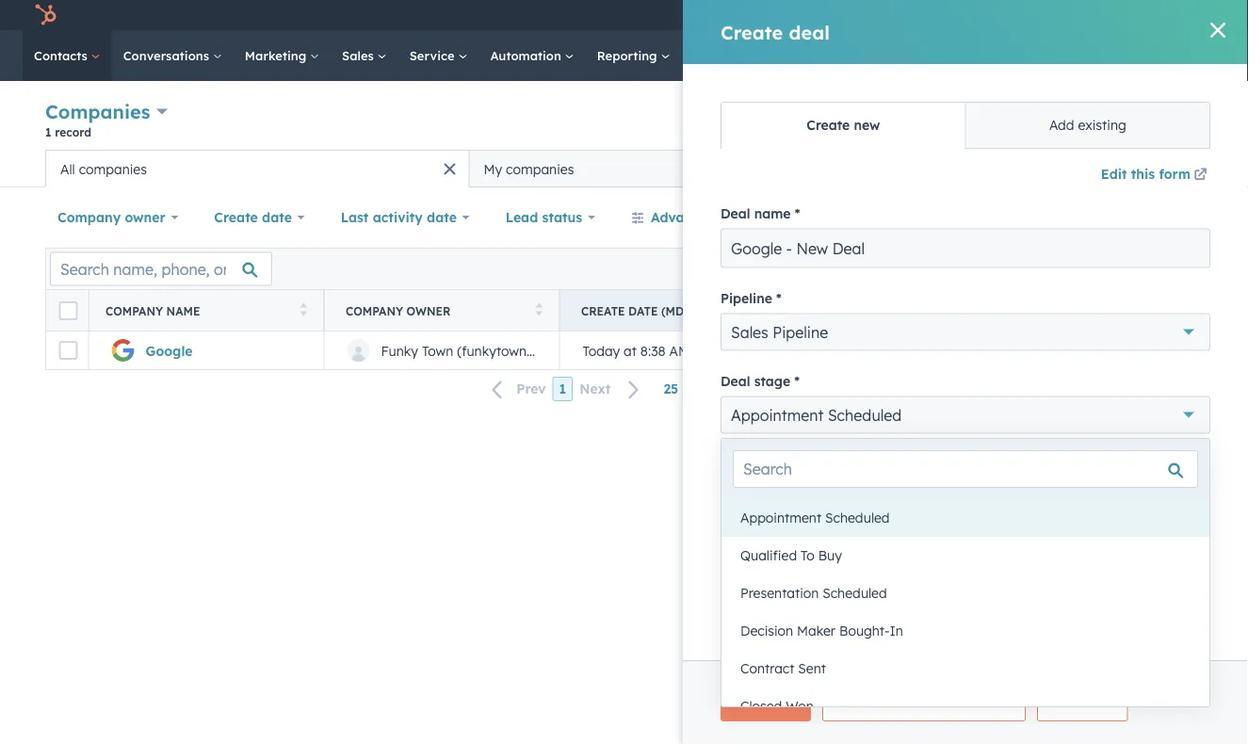 Task type: vqa. For each thing, say whether or not it's contained in the screenshot.
associated within Track the revenue opportunities associated with this record.
yes



Task type: describe. For each thing, give the bounding box(es) containing it.
opportunities
[[1068, 409, 1151, 426]]

actions
[[923, 114, 963, 128]]

company inside popup button
[[57, 209, 121, 226]]

create date (mdt)
[[581, 304, 695, 318]]

automation
[[490, 48, 565, 63]]

track for track the customer requests associated with this record.
[[955, 533, 988, 549]]

edit columns
[[1118, 262, 1186, 276]]

descending sort. press to sort ascending. image
[[771, 303, 778, 316]]

25 per page button
[[651, 370, 768, 408]]

today
[[583, 342, 620, 359]]

town
[[422, 342, 453, 359]]

press to sort. image for phone number
[[1007, 303, 1014, 316]]

view associated contacts
[[955, 308, 1123, 325]]

search button
[[1199, 40, 1231, 72]]

calling icon image
[[961, 7, 978, 24]]

menu containing funky
[[848, 0, 1226, 30]]

sales link
[[331, 30, 398, 81]]

1 (mdt) from the left
[[661, 304, 695, 318]]

funky
[[381, 342, 418, 359]]

status
[[542, 209, 582, 226]]

+ add for (0)
[[1191, 492, 1229, 509]]

close image
[[1211, 23, 1226, 38]]

track
[[1028, 656, 1060, 673]]

create for create company
[[1099, 114, 1134, 128]]

record for view record
[[1190, 694, 1233, 711]]

columns
[[1142, 262, 1186, 276]]

import button
[[1001, 106, 1071, 136]]

hubspot
[[1080, 679, 1135, 695]]

marketing
[[245, 48, 310, 63]]

next
[[580, 381, 611, 397]]

track the customer requests associated with this record.
[[955, 533, 1202, 572]]

next button
[[573, 377, 651, 402]]

+ add button for (0)
[[1191, 489, 1229, 512]]

Search name, phone, or domain search field
[[50, 252, 272, 286]]

save for save
[[975, 694, 1007, 711]]

record. for customer
[[1011, 555, 1053, 572]]

company inside collect and track payments associated with this company using hubspot payments.
[[981, 679, 1039, 695]]

companies
[[45, 100, 150, 123]]

save for save view
[[1134, 211, 1160, 225]]

activity
[[1084, 304, 1140, 318]]

caret image
[[951, 131, 963, 136]]

revenue
[[1016, 409, 1064, 426]]

halligan
[[1007, 174, 1063, 191]]

1 for 1
[[559, 381, 566, 397]]

advanced filters (0)
[[651, 209, 781, 226]]

collect
[[955, 656, 997, 673]]

ceo
[[967, 221, 991, 235]]

import
[[1017, 114, 1055, 128]]

calling icon button
[[953, 3, 985, 28]]

create company
[[1099, 114, 1187, 128]]

record for 1 record
[[55, 125, 91, 139]]

using
[[1043, 679, 1076, 695]]

caret image
[[951, 498, 963, 503]]

collect and track payments associated with this company using hubspot payments.
[[955, 656, 1227, 695]]

1 for 1 record
[[45, 125, 51, 139]]

the for revenue
[[992, 409, 1012, 426]]

2 -- from the left
[[1054, 342, 1064, 359]]

last activity date (mdt)
[[1052, 304, 1210, 318]]

and
[[1001, 656, 1025, 673]]

cancel button
[[1041, 684, 1132, 722]]

view for view record
[[1154, 694, 1186, 711]]

company owner inside company owner popup button
[[57, 209, 165, 226]]

track for track the revenue opportunities associated with this record.
[[955, 409, 988, 426]]

add for contacts (1)
[[1203, 125, 1229, 142]]

(0) inside dropdown button
[[1029, 492, 1047, 509]]

today at 8:38 am
[[583, 342, 690, 359]]

contacts link
[[23, 30, 112, 81]]

contact)
[[967, 197, 1024, 213]]

companies for all companies
[[79, 161, 147, 177]]

contacts for contacts
[[34, 48, 91, 63]]

view
[[1163, 211, 1187, 225]]

bh@hubspot.com link
[[967, 239, 1101, 263]]

create for create date
[[214, 209, 258, 226]]

per
[[683, 381, 705, 397]]

hubspot link
[[23, 4, 71, 26]]

lead status button
[[493, 199, 608, 236]]

create company button
[[1083, 106, 1203, 136]]

cancel
[[1065, 694, 1109, 711]]

lead status
[[506, 209, 582, 226]]

2 vertical spatial google
[[146, 342, 193, 359]]

last for last activity date (mdt)
[[1052, 304, 1081, 318]]

automation link
[[479, 30, 586, 81]]

google link
[[146, 342, 193, 359]]

customer
[[1016, 533, 1074, 549]]

-- inside button
[[818, 342, 829, 359]]

advanced filters (0) button
[[619, 199, 793, 236]]

service
[[409, 48, 458, 63]]

1 link opens in a new window image from the top
[[1085, 241, 1098, 263]]

quality
[[847, 113, 895, 129]]

service link
[[398, 30, 479, 81]]

edit
[[1118, 262, 1139, 276]]

press to sort. image for company owner
[[536, 303, 543, 316]]

view record
[[1154, 694, 1233, 711]]

company name
[[106, 304, 200, 318]]

brian
[[967, 174, 1003, 191]]

+ add for (1)
[[1191, 125, 1229, 142]]

funky town (funkytownclown1@gmail.com)
[[381, 342, 650, 359]]

bh@hubspot.com
[[967, 242, 1082, 258]]

phone: --
[[967, 266, 1023, 283]]

marketing link
[[233, 30, 331, 81]]

1 date from the left
[[628, 304, 658, 318]]

prev button
[[481, 377, 553, 402]]

payments.
[[1138, 679, 1203, 695]]

create for create date (mdt)
[[581, 304, 625, 318]]

this for track the revenue opportunities associated with this record.
[[985, 432, 1007, 448]]

all for all views
[[1067, 160, 1083, 177]]

25
[[664, 381, 679, 397]]

requests
[[1077, 533, 1130, 549]]

upgrade image
[[861, 8, 878, 25]]

contacts for contacts (1)
[[978, 125, 1036, 142]]

2 date from the left
[[1144, 304, 1173, 318]]

date inside popup button
[[262, 209, 292, 226]]

save view button
[[1101, 203, 1203, 233]]

last activity date button
[[328, 199, 482, 236]]

conversations
[[123, 48, 213, 63]]

data quality
[[810, 113, 895, 129]]

company owner button
[[45, 199, 191, 236]]

(funkytownclown1@gmail.com)
[[457, 342, 650, 359]]

with for collect and track payments associated with this company using hubspot payments.
[[1201, 656, 1227, 673]]

sales
[[342, 48, 377, 63]]

tickets (0) button
[[936, 475, 1184, 526]]

+ for contacts (1)
[[1191, 125, 1199, 142]]

pagination navigation
[[481, 377, 651, 402]]

funky button
[[1131, 0, 1224, 30]]

companies banner
[[45, 97, 1203, 150]]



Task type: locate. For each thing, give the bounding box(es) containing it.
1 horizontal spatial company owner
[[346, 304, 451, 318]]

create inside button
[[1099, 114, 1134, 128]]

this inside track the customer requests associated with this record.
[[985, 555, 1007, 572]]

2 vertical spatial with
[[1201, 656, 1227, 673]]

1 all from the left
[[1067, 160, 1083, 177]]

company up funky
[[346, 304, 403, 318]]

owner
[[125, 209, 165, 226], [407, 304, 451, 318]]

last for last activity date
[[341, 209, 369, 226]]

brian halligan (sample contact) link
[[967, 174, 1121, 213]]

record. down the customer
[[1011, 555, 1053, 572]]

1 the from the top
[[992, 409, 1012, 426]]

record. inside track the customer requests associated with this record.
[[1011, 555, 1053, 572]]

save down collect
[[975, 694, 1007, 711]]

this for collect and track payments associated with this company using hubspot payments.
[[955, 679, 977, 695]]

1 vertical spatial (0)
[[1029, 492, 1047, 509]]

25 per page
[[664, 381, 742, 397]]

1 + add button from the top
[[1191, 122, 1229, 145]]

2 companies from the left
[[506, 161, 574, 177]]

my companies button
[[469, 150, 893, 187]]

0 horizontal spatial --
[[818, 342, 829, 359]]

this down collect
[[955, 679, 977, 695]]

2 link opens in a new window image from the top
[[1085, 245, 1098, 258]]

0 vertical spatial (0)
[[762, 209, 781, 226]]

1 vertical spatial create
[[214, 209, 258, 226]]

associated inside track the customer requests associated with this record.
[[1134, 533, 1202, 549]]

(0) inside button
[[762, 209, 781, 226]]

date inside "popup button"
[[427, 209, 457, 226]]

0 horizontal spatial at
[[624, 342, 637, 359]]

settings link
[[1068, 5, 1092, 25]]

2 horizontal spatial press to sort. image
[[1007, 303, 1014, 316]]

2 the from the top
[[992, 533, 1012, 549]]

menu item
[[948, 0, 951, 30]]

with up view record on the bottom of the page
[[1201, 656, 1227, 673]]

export button
[[1034, 257, 1094, 281]]

record. inside "track the revenue opportunities associated with this record."
[[1011, 432, 1053, 448]]

2 record. from the top
[[1011, 555, 1053, 572]]

2 press to sort. image from the left
[[536, 303, 543, 316]]

press to sort. element
[[300, 303, 307, 319], [536, 303, 543, 319], [1007, 303, 1014, 319]]

1 horizontal spatial last
[[1052, 304, 1081, 318]]

funky town (funkytownclown1@gmail.com) button
[[324, 332, 650, 369]]

funky
[[1163, 7, 1195, 23]]

this
[[985, 432, 1007, 448], [985, 555, 1007, 572], [955, 679, 977, 695]]

0 vertical spatial +
[[1191, 125, 1199, 142]]

track
[[955, 409, 988, 426], [955, 533, 988, 549]]

create down all companies button
[[214, 209, 258, 226]]

hubspot image
[[34, 4, 57, 26]]

this for track the customer requests associated with this record.
[[985, 555, 1007, 572]]

all down the 1 record
[[60, 161, 75, 177]]

-- button
[[795, 332, 1031, 369]]

contacts
[[34, 48, 91, 63], [978, 125, 1036, 142]]

1
[[45, 125, 51, 139], [559, 381, 566, 397]]

2 + add from the top
[[1191, 492, 1229, 509]]

1 vertical spatial add
[[1203, 492, 1229, 509]]

create inside popup button
[[214, 209, 258, 226]]

notifications button
[[1096, 0, 1128, 30]]

0 horizontal spatial last
[[341, 209, 369, 226]]

2 vertical spatial this
[[955, 679, 977, 695]]

companies button
[[45, 98, 168, 125]]

name
[[166, 304, 200, 318]]

2 + add button from the top
[[1191, 489, 1229, 512]]

associated inside "track the revenue opportunities associated with this record."
[[1155, 409, 1223, 426]]

data
[[810, 113, 843, 129]]

associated up "payments."
[[1129, 656, 1197, 673]]

contacts
[[1066, 308, 1123, 325]]

1 horizontal spatial press to sort. image
[[536, 303, 543, 316]]

1 vertical spatial save
[[975, 694, 1007, 711]]

view inside "link"
[[955, 308, 987, 325]]

press to sort. image
[[300, 303, 307, 316], [536, 303, 543, 316], [1007, 303, 1014, 316]]

1 vertical spatial the
[[992, 533, 1012, 549]]

0 horizontal spatial view
[[955, 308, 987, 325]]

settings image
[[1071, 8, 1088, 25]]

1 down the companies
[[45, 125, 51, 139]]

1 horizontal spatial save
[[1134, 211, 1160, 225]]

0 horizontal spatial contacts
[[34, 48, 91, 63]]

0 vertical spatial add
[[1203, 125, 1229, 142]]

+ for tickets (0)
[[1191, 492, 1199, 509]]

upgrade
[[882, 9, 934, 24]]

last left activity
[[341, 209, 369, 226]]

0 vertical spatial last
[[341, 209, 369, 226]]

1 vertical spatial track
[[955, 533, 988, 549]]

1 horizontal spatial company
[[1137, 114, 1187, 128]]

associated right requests
[[1134, 533, 1202, 549]]

at right ceo
[[994, 221, 1005, 235]]

0 vertical spatial record.
[[1011, 432, 1053, 448]]

0 vertical spatial the
[[992, 409, 1012, 426]]

add for tickets (0)
[[1203, 492, 1229, 509]]

advanced
[[651, 209, 716, 226]]

1 date from the left
[[262, 209, 292, 226]]

1 track from the top
[[955, 409, 988, 426]]

owner inside popup button
[[125, 209, 165, 226]]

all views link
[[1054, 150, 1136, 187]]

save view
[[1134, 211, 1187, 225]]

1 add from the top
[[1203, 125, 1229, 142]]

descending sort. press to sort ascending. element
[[771, 303, 778, 319]]

1 vertical spatial record.
[[1011, 555, 1053, 572]]

record inside companies banner
[[55, 125, 91, 139]]

companies up company owner popup button
[[79, 161, 147, 177]]

0 horizontal spatial 1
[[45, 125, 51, 139]]

+ add button
[[1191, 122, 1229, 145], [1191, 489, 1229, 512]]

prev
[[516, 381, 546, 397]]

1 vertical spatial last
[[1052, 304, 1081, 318]]

0 horizontal spatial save
[[975, 694, 1007, 711]]

last down export
[[1052, 304, 1081, 318]]

1 companies from the left
[[79, 161, 147, 177]]

save button
[[951, 684, 1030, 722]]

record. for revenue
[[1011, 432, 1053, 448]]

ceo at google
[[967, 221, 1046, 235]]

tickets
[[978, 492, 1024, 509]]

0 horizontal spatial company
[[981, 679, 1039, 695]]

1 press to sort. element from the left
[[300, 303, 307, 319]]

create up today
[[581, 304, 625, 318]]

2 add from the top
[[1203, 492, 1229, 509]]

(0) right filters
[[762, 209, 781, 226]]

payments
[[1064, 656, 1126, 673]]

2 + from the top
[[1191, 492, 1199, 509]]

date right activity
[[427, 209, 457, 226]]

0 vertical spatial record
[[55, 125, 91, 139]]

2 all from the left
[[60, 161, 75, 177]]

associated inside collect and track payments associated with this company using hubspot payments.
[[1129, 656, 1197, 673]]

at left 8:38
[[624, 342, 637, 359]]

1 horizontal spatial create
[[581, 304, 625, 318]]

1 vertical spatial record
[[1190, 694, 1233, 711]]

search image
[[1209, 49, 1222, 62]]

8:38
[[640, 342, 666, 359]]

associated right opportunities
[[1155, 409, 1223, 426]]

press to sort. element for phone number
[[1007, 303, 1014, 319]]

1 horizontal spatial (mdt)
[[1177, 304, 1210, 318]]

company down all companies
[[57, 209, 121, 226]]

date down all companies button
[[262, 209, 292, 226]]

date up today at 8:38 am
[[628, 304, 658, 318]]

with up caret image
[[955, 432, 981, 448]]

1 horizontal spatial date
[[427, 209, 457, 226]]

contacts inside dropdown button
[[978, 125, 1036, 142]]

with for track the customer requests associated with this record.
[[955, 555, 981, 572]]

1 horizontal spatial contacts
[[978, 125, 1036, 142]]

funky town image
[[1143, 7, 1160, 24]]

contacts left '(1)' in the right top of the page
[[978, 125, 1036, 142]]

link opens in a new window image right export
[[1085, 241, 1098, 263]]

1 record
[[45, 125, 91, 139]]

0 vertical spatial create
[[1099, 114, 1134, 128]]

0 vertical spatial this
[[985, 432, 1007, 448]]

1 horizontal spatial companies
[[506, 161, 574, 177]]

0 horizontal spatial date
[[262, 209, 292, 226]]

1 vertical spatial company owner
[[346, 304, 451, 318]]

1 vertical spatial owner
[[407, 304, 451, 318]]

0 horizontal spatial press to sort. element
[[300, 303, 307, 319]]

with inside "track the revenue opportunities associated with this record."
[[955, 432, 981, 448]]

0 horizontal spatial record
[[55, 125, 91, 139]]

am
[[669, 342, 690, 359]]

3 press to sort. image from the left
[[1007, 303, 1014, 316]]

1 vertical spatial this
[[985, 555, 1007, 572]]

1 vertical spatial 1
[[559, 381, 566, 397]]

0 horizontal spatial create
[[214, 209, 258, 226]]

(mdt) down columns
[[1177, 304, 1210, 318]]

0 vertical spatial owner
[[125, 209, 165, 226]]

record. down revenue
[[1011, 432, 1053, 448]]

1 vertical spatial + add
[[1191, 492, 1229, 509]]

with inside track the customer requests associated with this record.
[[955, 555, 981, 572]]

company inside button
[[1137, 114, 1187, 128]]

2 track from the top
[[955, 533, 988, 549]]

the left revenue
[[992, 409, 1012, 426]]

companies right the my
[[506, 161, 574, 177]]

the for customer
[[992, 533, 1012, 549]]

this inside "track the revenue opportunities associated with this record."
[[985, 432, 1007, 448]]

view down phone:
[[955, 308, 987, 325]]

phone:
[[967, 266, 1009, 283]]

edit columns button
[[1106, 257, 1198, 281]]

0 vertical spatial google
[[974, 20, 1041, 44]]

view for view associated contacts
[[955, 308, 987, 325]]

contacts down hubspot link in the left top of the page
[[34, 48, 91, 63]]

with down caret image
[[955, 555, 981, 572]]

1 vertical spatial contacts
[[978, 125, 1036, 142]]

Search HubSpot search field
[[983, 40, 1214, 72]]

0 horizontal spatial (0)
[[762, 209, 781, 226]]

record.
[[1011, 432, 1053, 448], [1011, 555, 1053, 572]]

view right hubspot
[[1154, 694, 1186, 711]]

1 record. from the top
[[1011, 432, 1053, 448]]

activity
[[373, 209, 423, 226]]

1 horizontal spatial (0)
[[1029, 492, 1047, 509]]

marketplaces button
[[989, 0, 1029, 30]]

view
[[955, 308, 987, 325], [1154, 694, 1186, 711]]

company left "name"
[[106, 304, 163, 318]]

associated down phone: --
[[991, 308, 1062, 325]]

0 vertical spatial company owner
[[57, 209, 165, 226]]

-- down view associated contacts "link"
[[1054, 342, 1064, 359]]

this up tickets
[[985, 432, 1007, 448]]

filters
[[720, 209, 758, 226]]

1 vertical spatial at
[[624, 342, 637, 359]]

date
[[262, 209, 292, 226], [427, 209, 457, 226]]

create date
[[214, 209, 292, 226]]

1 right prev
[[559, 381, 566, 397]]

marketplaces image
[[1000, 8, 1017, 25]]

this down tickets
[[985, 555, 1007, 572]]

2 horizontal spatial create
[[1099, 114, 1134, 128]]

0 horizontal spatial companies
[[79, 161, 147, 177]]

track inside "track the revenue opportunities associated with this record."
[[955, 409, 988, 426]]

view associated contacts link
[[955, 306, 1123, 328]]

company
[[57, 209, 121, 226], [106, 304, 163, 318], [346, 304, 403, 318]]

owner up town
[[407, 304, 451, 318]]

all for all companies
[[60, 161, 75, 177]]

0 vertical spatial company
[[1137, 114, 1187, 128]]

with inside collect and track payments associated with this company using hubspot payments.
[[1201, 656, 1227, 673]]

0 vertical spatial + add button
[[1191, 122, 1229, 145]]

(mdt) up am
[[661, 304, 695, 318]]

menu
[[848, 0, 1226, 30]]

track left revenue
[[955, 409, 988, 426]]

the inside "track the revenue opportunities associated with this record."
[[992, 409, 1012, 426]]

0 horizontal spatial date
[[628, 304, 658, 318]]

at for today
[[624, 342, 637, 359]]

0 vertical spatial contacts
[[34, 48, 91, 63]]

phone
[[817, 304, 858, 318]]

all left views
[[1067, 160, 1083, 177]]

1 vertical spatial + add button
[[1191, 489, 1229, 512]]

record
[[55, 125, 91, 139], [1190, 694, 1233, 711]]

0 vertical spatial with
[[955, 432, 981, 448]]

associated for requests
[[1134, 533, 1202, 549]]

2 vertical spatial create
[[581, 304, 625, 318]]

2 horizontal spatial press to sort. element
[[1007, 303, 1014, 319]]

the
[[992, 409, 1012, 426], [992, 533, 1012, 549]]

notifications image
[[1103, 8, 1120, 25]]

at for ceo
[[994, 221, 1005, 235]]

1 horizontal spatial all
[[1067, 160, 1083, 177]]

1 + add from the top
[[1191, 125, 1229, 142]]

0 horizontal spatial company owner
[[57, 209, 165, 226]]

0 vertical spatial view
[[955, 308, 987, 325]]

press to sort. element for company owner
[[536, 303, 543, 319]]

owner up the search name, phone, or domain search box
[[125, 209, 165, 226]]

1 horizontal spatial view
[[1154, 694, 1186, 711]]

contacts (1) button
[[936, 108, 1184, 159]]

brian halligan (sample contact)
[[967, 174, 1121, 213]]

date down columns
[[1144, 304, 1173, 318]]

at
[[994, 221, 1005, 235], [624, 342, 637, 359]]

all inside all views link
[[1067, 160, 1083, 177]]

1 vertical spatial view
[[1154, 694, 1186, 711]]

0 horizontal spatial (mdt)
[[661, 304, 695, 318]]

tickets (0)
[[978, 492, 1047, 509]]

link opens in a new window image
[[1085, 241, 1098, 263], [1085, 245, 1098, 258]]

-- down the phone
[[818, 342, 829, 359]]

create up views
[[1099, 114, 1134, 128]]

associated for payments
[[1129, 656, 1197, 673]]

+ add
[[1191, 125, 1229, 142], [1191, 492, 1229, 509]]

company owner down all companies
[[57, 209, 165, 226]]

-
[[1013, 266, 1018, 283], [1018, 266, 1023, 283], [818, 342, 823, 359], [823, 342, 829, 359], [1054, 342, 1059, 359], [1059, 342, 1064, 359]]

1 inside companies banner
[[45, 125, 51, 139]]

1 vertical spatial google
[[1008, 221, 1046, 235]]

1 horizontal spatial press to sort. element
[[536, 303, 543, 319]]

companies for my companies
[[506, 161, 574, 177]]

the inside track the customer requests associated with this record.
[[992, 533, 1012, 549]]

all inside all companies button
[[60, 161, 75, 177]]

1 horizontal spatial owner
[[407, 304, 451, 318]]

1 button
[[553, 377, 573, 401]]

1 horizontal spatial --
[[1054, 342, 1064, 359]]

(0) right tickets
[[1029, 492, 1047, 509]]

0 horizontal spatial owner
[[125, 209, 165, 226]]

lead
[[506, 209, 538, 226]]

2 press to sort. element from the left
[[536, 303, 543, 319]]

0 horizontal spatial all
[[60, 161, 75, 177]]

0 vertical spatial save
[[1134, 211, 1160, 225]]

my companies
[[484, 161, 574, 177]]

track down caret image
[[955, 533, 988, 549]]

company owner
[[57, 209, 165, 226], [346, 304, 451, 318]]

help image
[[1040, 8, 1057, 25]]

(sample
[[1067, 174, 1121, 191]]

help button
[[1032, 0, 1064, 30]]

last inside "popup button"
[[341, 209, 369, 226]]

1 + from the top
[[1191, 125, 1199, 142]]

associated inside "link"
[[991, 308, 1062, 325]]

1 press to sort. image from the left
[[300, 303, 307, 316]]

1 vertical spatial company
[[981, 679, 1039, 695]]

all
[[1067, 160, 1083, 177], [60, 161, 75, 177]]

company
[[1137, 114, 1187, 128], [981, 679, 1039, 695]]

1 horizontal spatial 1
[[559, 381, 566, 397]]

2 (mdt) from the left
[[1177, 304, 1210, 318]]

+ add button for (1)
[[1191, 122, 1229, 145]]

1 vertical spatial with
[[955, 555, 981, 572]]

0 vertical spatial at
[[994, 221, 1005, 235]]

0 vertical spatial 1
[[45, 125, 51, 139]]

track inside track the customer requests associated with this record.
[[955, 533, 988, 549]]

1 -- from the left
[[818, 342, 829, 359]]

page
[[709, 381, 742, 397]]

the down tickets
[[992, 533, 1012, 549]]

1 horizontal spatial date
[[1144, 304, 1173, 318]]

1 horizontal spatial at
[[994, 221, 1005, 235]]

link opens in a new window image up activity
[[1085, 245, 1098, 258]]

associated for opportunities
[[1155, 409, 1223, 426]]

last
[[341, 209, 369, 226], [1052, 304, 1081, 318]]

all companies button
[[45, 150, 469, 187]]

0 horizontal spatial press to sort. image
[[300, 303, 307, 316]]

3 press to sort. element from the left
[[1007, 303, 1014, 319]]

1 inside 1 button
[[559, 381, 566, 397]]

1 vertical spatial +
[[1191, 492, 1199, 509]]

view record link
[[1154, 694, 1233, 711]]

0 vertical spatial + add
[[1191, 125, 1229, 142]]

2 date from the left
[[427, 209, 457, 226]]

views
[[1087, 160, 1124, 177]]

0 vertical spatial track
[[955, 409, 988, 426]]

all companies
[[60, 161, 147, 177]]

this inside collect and track payments associated with this company using hubspot payments.
[[955, 679, 977, 695]]

1 horizontal spatial record
[[1190, 694, 1233, 711]]

save left "view"
[[1134, 211, 1160, 225]]

with for track the revenue opportunities associated with this record.
[[955, 432, 981, 448]]

conversations link
[[112, 30, 233, 81]]

company owner up funky
[[346, 304, 451, 318]]



